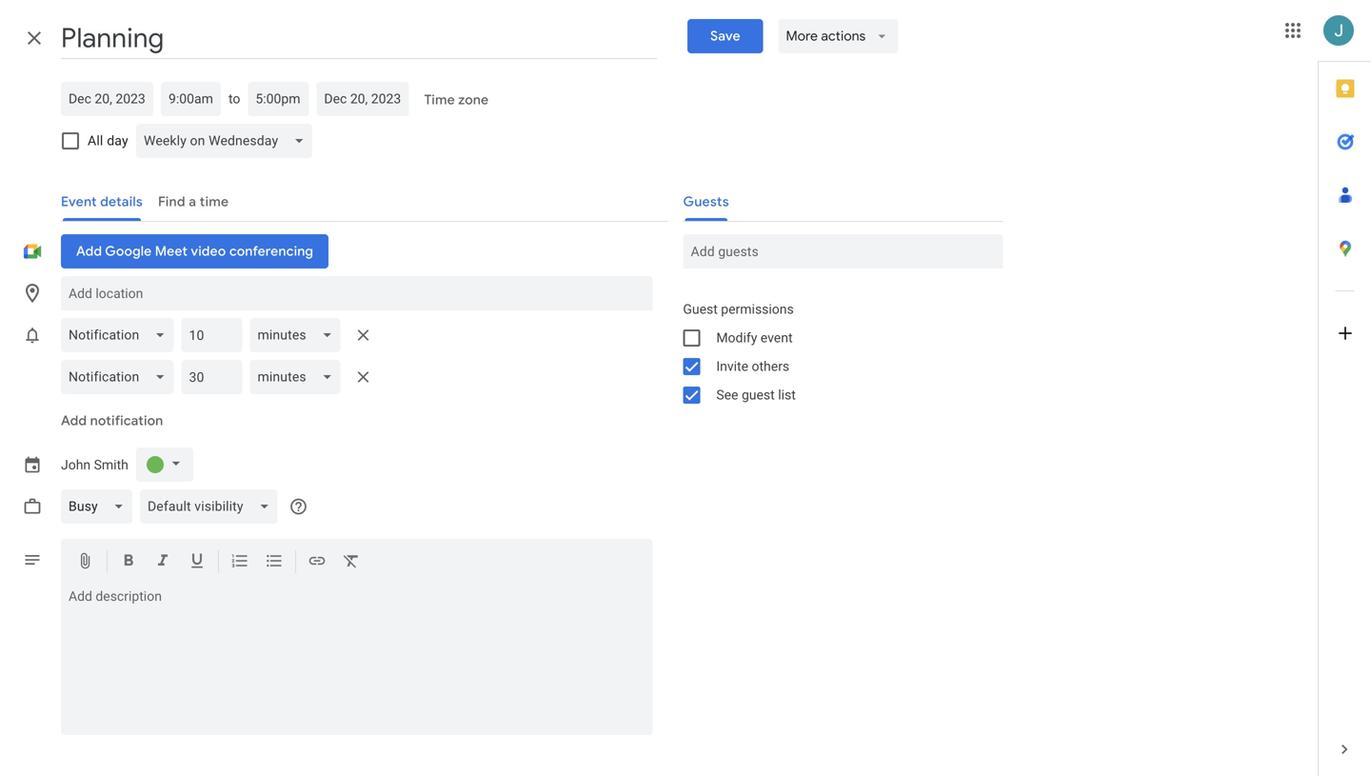 Task type: vqa. For each thing, say whether or not it's contained in the screenshot.
first Booking from the bottom
no



Task type: locate. For each thing, give the bounding box(es) containing it.
Title text field
[[61, 17, 657, 59]]

minutes in advance for notification number field inside "10 minutes before" "element"
[[189, 318, 235, 353]]

modify
[[717, 330, 758, 346]]

time zone button
[[417, 83, 496, 117]]

time zone
[[424, 91, 489, 109]]

None field
[[136, 124, 320, 158], [61, 318, 181, 353], [250, 318, 348, 353], [61, 360, 181, 394], [250, 360, 348, 394], [61, 490, 140, 524], [140, 490, 285, 524], [136, 124, 320, 158], [61, 318, 181, 353], [250, 318, 348, 353], [61, 360, 181, 394], [250, 360, 348, 394], [61, 490, 140, 524], [140, 490, 285, 524]]

notifications element
[[61, 314, 379, 398]]

30 minutes before element
[[61, 356, 379, 398]]

minutes in advance for notification number field down "10 minutes before" "element"
[[189, 360, 235, 394]]

10 minutes before element
[[61, 314, 379, 356]]

minutes in advance for notification number field up 30 minutes before element
[[189, 318, 235, 353]]

zone
[[458, 91, 489, 109]]

permissions
[[721, 302, 794, 317]]

john smith
[[61, 457, 129, 473]]

minutes in advance for notification number field for 30 minutes before element
[[189, 360, 235, 394]]

time
[[424, 91, 455, 109]]

event
[[761, 330, 793, 346]]

2 minutes in advance for notification number field from the top
[[189, 360, 235, 394]]

Location text field
[[69, 276, 645, 311]]

1 vertical spatial minutes in advance for notification number field
[[189, 360, 235, 394]]

tab list
[[1320, 62, 1372, 723]]

End date text field
[[324, 88, 402, 111]]

list
[[779, 387, 796, 403]]

0 vertical spatial minutes in advance for notification number field
[[189, 318, 235, 353]]

Guests text field
[[691, 234, 996, 269]]

invite others
[[717, 359, 790, 374]]

numbered list image
[[231, 552, 250, 574]]

all day
[[88, 133, 128, 149]]

group
[[668, 295, 1004, 410]]

see
[[717, 387, 739, 403]]

minutes in advance for notification number field inside 30 minutes before element
[[189, 360, 235, 394]]

save
[[711, 28, 741, 45]]

1 minutes in advance for notification number field from the top
[[189, 318, 235, 353]]

more
[[786, 28, 818, 45]]

Minutes in advance for notification number field
[[189, 318, 235, 353], [189, 360, 235, 394]]

add notification button
[[53, 398, 171, 444]]



Task type: describe. For each thing, give the bounding box(es) containing it.
modify event
[[717, 330, 793, 346]]

guest
[[683, 302, 718, 317]]

more actions arrow_drop_down
[[786, 28, 891, 45]]

group containing guest permissions
[[668, 295, 1004, 410]]

bulleted list image
[[265, 552, 284, 574]]

formatting options toolbar
[[61, 539, 653, 585]]

arrow_drop_down
[[874, 28, 891, 45]]

add
[[61, 413, 87, 430]]

invite
[[717, 359, 749, 374]]

Start date text field
[[69, 88, 146, 111]]

remove formatting image
[[342, 552, 361, 574]]

john
[[61, 457, 91, 473]]

to
[[229, 91, 240, 107]]

all
[[88, 133, 103, 149]]

guest
[[742, 387, 775, 403]]

day
[[107, 133, 128, 149]]

actions
[[822, 28, 866, 45]]

bold image
[[119, 552, 138, 574]]

see guest list
[[717, 387, 796, 403]]

insert link image
[[308, 552, 327, 574]]

smith
[[94, 457, 129, 473]]

add notification
[[61, 413, 163, 430]]

Start time text field
[[169, 88, 213, 111]]

minutes in advance for notification number field for "10 minutes before" "element"
[[189, 318, 235, 353]]

others
[[752, 359, 790, 374]]

Description text field
[[61, 589, 653, 732]]

guest permissions
[[683, 302, 794, 317]]

italic image
[[153, 552, 172, 574]]

save button
[[688, 19, 764, 53]]

notification
[[90, 413, 163, 430]]

underline image
[[188, 552, 207, 574]]

End time text field
[[256, 88, 301, 111]]



